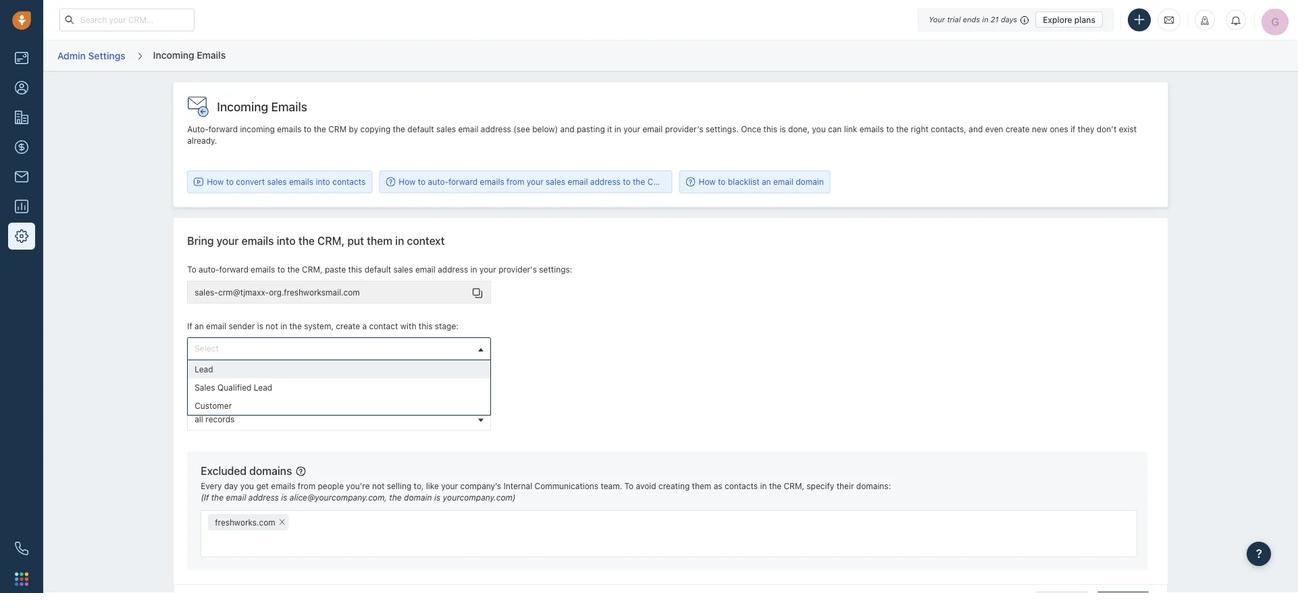 Task type: locate. For each thing, give the bounding box(es) containing it.
0 horizontal spatial crm
[[328, 125, 347, 134]]

them left the "as"
[[692, 482, 711, 491]]

in right the "as"
[[760, 482, 767, 491]]

3 how from the left
[[699, 177, 716, 187]]

create left new
[[1006, 125, 1030, 134]]

how up context
[[399, 177, 416, 187]]

forward
[[209, 125, 238, 134], [448, 177, 478, 187], [219, 265, 248, 274]]

how left convert
[[207, 177, 224, 187]]

how left blacklist
[[699, 177, 716, 187]]

incoming emails
[[153, 49, 226, 60], [217, 99, 307, 114]]

0 vertical spatial if
[[187, 322, 192, 331]]

your right like
[[441, 482, 458, 491]]

is left "done,"
[[780, 125, 786, 134]]

address inside every day you get emails from people you're not selling to, like your company's internal communications team. to avoid creating them as contacts in the crm, specify their domains: (if the email address is alice@yourcompany.com, the domain is yourcompany.com)
[[248, 493, 279, 503]]

crm
[[328, 125, 347, 134], [647, 177, 666, 187]]

from down (see
[[507, 177, 524, 187]]

crm, up the org.freshworksmail.com
[[302, 265, 323, 274]]

the left by
[[314, 125, 326, 134]]

1 vertical spatial an
[[195, 322, 204, 331]]

2 vertical spatial this
[[419, 322, 433, 331]]

is down like
[[434, 493, 441, 503]]

is left already
[[246, 392, 252, 402]]

1 horizontal spatial contacts
[[725, 482, 758, 491]]

in right the it
[[614, 125, 621, 134]]

(see
[[513, 125, 530, 134]]

1 vertical spatial this
[[348, 265, 362, 274]]

selling
[[387, 482, 411, 491]]

sales qualified lead
[[195, 383, 272, 393]]

1 horizontal spatial default
[[407, 125, 434, 134]]

1 vertical spatial if
[[187, 392, 192, 402]]

and right below)
[[560, 125, 574, 134]]

1 vertical spatial create
[[336, 322, 360, 331]]

incoming
[[153, 49, 194, 60], [217, 99, 268, 114]]

into inside how to convert sales emails into contacts link
[[316, 177, 330, 187]]

freshworks switcher image
[[15, 573, 28, 586]]

1 horizontal spatial create
[[1006, 125, 1030, 134]]

domain inside every day you get emails from people you're not selling to, like your company's internal communications team. to avoid creating them as contacts in the crm, specify their domains: (if the email address is alice@yourcompany.com, the domain is yourcompany.com)
[[404, 493, 432, 503]]

you left can
[[812, 125, 826, 134]]

1 vertical spatial not
[[372, 482, 385, 491]]

emails
[[197, 49, 226, 60], [271, 99, 307, 114]]

to auto-forward emails to the crm, paste this default sales email address in your provider's settings:
[[187, 265, 572, 274]]

to left the avoid on the bottom of the page
[[625, 482, 634, 491]]

specify
[[807, 482, 834, 491]]

email inside every day you get emails from people you're not selling to, like your company's internal communications team. to avoid creating them as contacts in the crm, specify their domains: (if the email address is alice@yourcompany.com, the domain is yourcompany.com)
[[226, 493, 246, 503]]

2 if from the top
[[187, 392, 192, 402]]

0 horizontal spatial from
[[298, 482, 316, 491]]

lead up sales
[[195, 365, 213, 375]]

address down context
[[438, 265, 468, 274]]

1 vertical spatial into
[[277, 235, 296, 247]]

to up context
[[418, 177, 426, 187]]

customer
[[195, 402, 232, 411]]

into up sales-crm@tjmaxx-org.freshworksmail.com
[[277, 235, 296, 247]]

contacts down by
[[332, 177, 366, 187]]

already
[[254, 392, 282, 402]]

1 vertical spatial crm
[[647, 177, 666, 187]]

in left context
[[395, 235, 404, 247]]

address inside how to auto-forward emails from your sales email address to the crm link
[[590, 177, 621, 187]]

1 vertical spatial domain
[[404, 493, 432, 503]]

all records button
[[187, 408, 491, 431]]

into up bring your emails into the crm, put them in context
[[316, 177, 330, 187]]

address down the get
[[248, 493, 279, 503]]

email down day
[[226, 493, 246, 503]]

it
[[607, 125, 612, 134]]

explore plans link
[[1036, 11, 1103, 28]]

an up select
[[195, 322, 204, 331]]

contacts inside every day you get emails from people you're not selling to, like your company's internal communications team. to avoid creating them as contacts in the crm, specify their domains: (if the email address is alice@yourcompany.com, the domain is yourcompany.com)
[[725, 482, 758, 491]]

not inside every day you get emails from people you're not selling to, like your company's internal communications team. to avoid creating them as contacts in the crm, specify their domains: (if the email address is alice@yourcompany.com, the domain is yourcompany.com)
[[372, 482, 385, 491]]

you down excluded domains
[[240, 482, 254, 491]]

1 vertical spatial lead
[[254, 383, 272, 393]]

auto- up context
[[428, 177, 448, 187]]

1 vertical spatial emails
[[271, 99, 307, 114]]

them
[[367, 235, 393, 247], [692, 482, 711, 491]]

link
[[844, 125, 857, 134], [316, 392, 330, 402]]

1 vertical spatial default
[[364, 265, 391, 274]]

1 vertical spatial to
[[625, 482, 634, 491]]

crm, right already
[[293, 392, 314, 402]]

1 vertical spatial contacts
[[725, 482, 758, 491]]

1 horizontal spatial to
[[625, 482, 634, 491]]

0 vertical spatial contacts
[[332, 177, 366, 187]]

to
[[304, 125, 312, 134], [886, 125, 894, 134], [226, 177, 234, 187], [418, 177, 426, 187], [623, 177, 631, 187], [718, 177, 726, 187], [277, 265, 285, 274], [354, 392, 362, 402]]

email down "pasting"
[[568, 177, 588, 187]]

0 horizontal spatial domain
[[404, 493, 432, 503]]

in
[[982, 15, 989, 24], [614, 125, 621, 134], [395, 235, 404, 247], [471, 265, 477, 274], [280, 322, 287, 331], [284, 392, 291, 402], [760, 482, 767, 491]]

1 horizontal spatial crm
[[647, 177, 666, 187]]

from for people
[[298, 482, 316, 491]]

1 vertical spatial you
[[240, 482, 254, 491]]

is up × button
[[281, 493, 287, 503]]

done,
[[788, 125, 810, 134]]

from down click to learn how to exclude email domains "image"
[[298, 482, 316, 491]]

if an email sender is not in the system, create a contact with this stage:
[[187, 322, 458, 331]]

how to convert sales emails into contacts link
[[194, 176, 366, 188]]

0 horizontal spatial emails
[[197, 49, 226, 60]]

how inside how to blacklist an email domain link
[[699, 177, 716, 187]]

0 vertical spatial an
[[762, 177, 771, 187]]

your trial ends in 21 days
[[929, 15, 1017, 24]]

phone image
[[15, 542, 28, 556]]

to down auto-forward incoming emails to the crm by copying the default sales email address (see below) and pasting it in your email provider's settings. once this is done, you can link emails to the right contacts, and even create new ones if they don't exist already.
[[623, 177, 631, 187]]

crm inside auto-forward incoming emails to the crm by copying the default sales email address (see below) and pasting it in your email provider's settings. once this is done, you can link emails to the right contacts, and even create new ones if they don't exist already.
[[328, 125, 347, 134]]

your right the it
[[623, 125, 640, 134]]

1 horizontal spatial and
[[969, 125, 983, 134]]

crm,
[[317, 235, 345, 247], [302, 265, 323, 274], [293, 392, 314, 402], [784, 482, 804, 491]]

crm, left the "specify"
[[784, 482, 804, 491]]

create left the 'a'
[[336, 322, 360, 331]]

link up all records button
[[316, 392, 330, 402]]

in left provider's
[[471, 265, 477, 274]]

this right with
[[419, 322, 433, 331]]

default right paste
[[364, 265, 391, 274]]

0 vertical spatial crm
[[328, 125, 347, 134]]

is
[[780, 125, 786, 134], [257, 322, 263, 331], [246, 392, 252, 402], [281, 493, 287, 503], [434, 493, 441, 503]]

0 vertical spatial from
[[507, 177, 524, 187]]

auto-
[[187, 125, 209, 134]]

sales qualified lead option
[[188, 379, 490, 397]]

how to blacklist an email domain
[[699, 177, 824, 187]]

0 vertical spatial create
[[1006, 125, 1030, 134]]

default right 'copying'
[[407, 125, 434, 134]]

email image
[[1164, 14, 1174, 26]]

0 vertical spatial into
[[316, 177, 330, 187]]

0 horizontal spatial them
[[367, 235, 393, 247]]

this right 'once'
[[763, 125, 777, 134]]

in right already
[[284, 392, 291, 402]]

1 vertical spatial forward
[[448, 177, 478, 187]]

1 how from the left
[[207, 177, 224, 187]]

all
[[195, 415, 203, 424]]

0 horizontal spatial default
[[364, 265, 391, 274]]

this right paste
[[348, 265, 362, 274]]

in down sales-crm@tjmaxx-org.freshworksmail.com
[[280, 322, 287, 331]]

the right 'copying'
[[393, 125, 405, 134]]

email down context
[[415, 265, 436, 274]]

0 vertical spatial incoming
[[153, 49, 194, 60]]

1 vertical spatial from
[[298, 482, 316, 491]]

1 vertical spatial incoming
[[217, 99, 268, 114]]

0 horizontal spatial and
[[560, 125, 574, 134]]

like
[[426, 482, 439, 491]]

lead right qualified at the left of the page
[[254, 383, 272, 393]]

team.
[[601, 482, 622, 491]]

1 horizontal spatial into
[[316, 177, 330, 187]]

link right can
[[844, 125, 857, 134]]

sender up records
[[217, 392, 243, 402]]

1 horizontal spatial link
[[844, 125, 857, 134]]

0 vertical spatial auto-
[[428, 177, 448, 187]]

email right blacklist
[[773, 177, 794, 187]]

(if
[[201, 493, 209, 503]]

ones
[[1050, 125, 1068, 134]]

crm down auto-forward incoming emails to the crm by copying the default sales email address (see below) and pasting it in your email provider's settings. once this is done, you can link emails to the right contacts, and even create new ones if they don't exist already.
[[647, 177, 666, 187]]

how
[[207, 177, 224, 187], [399, 177, 416, 187], [699, 177, 716, 187]]

copying
[[360, 125, 391, 134]]

phone element
[[8, 536, 35, 563]]

and left 'even'
[[969, 125, 983, 134]]

0 vertical spatial incoming emails
[[153, 49, 226, 60]]

domains
[[249, 465, 292, 478]]

0 vertical spatial lead
[[195, 365, 213, 375]]

1 horizontal spatial from
[[507, 177, 524, 187]]

domain down "done,"
[[796, 177, 824, 187]]

sales
[[436, 125, 456, 134], [267, 177, 287, 187], [546, 177, 565, 187], [393, 265, 413, 274]]

incoming up incoming
[[217, 99, 268, 114]]

put
[[347, 235, 364, 247]]

how inside how to auto-forward emails from your sales email address to the crm link
[[399, 177, 416, 187]]

1 horizontal spatial domain
[[796, 177, 824, 187]]

0 horizontal spatial contacts
[[332, 177, 366, 187]]

your
[[623, 125, 640, 134], [527, 177, 544, 187], [217, 235, 239, 247], [480, 265, 496, 274], [441, 482, 458, 491]]

to up sales-
[[187, 265, 196, 274]]

contacts
[[332, 177, 366, 187], [725, 482, 758, 491]]

link inside auto-forward incoming emails to the crm by copying the default sales email address (see below) and pasting it in your email provider's settings. once this is done, you can link emails to the right contacts, and even create new ones if they don't exist already.
[[844, 125, 857, 134]]

1 vertical spatial them
[[692, 482, 711, 491]]

create
[[1006, 125, 1030, 134], [336, 322, 360, 331]]

email
[[458, 125, 478, 134], [643, 125, 663, 134], [568, 177, 588, 187], [773, 177, 794, 187], [415, 265, 436, 274], [206, 322, 226, 331], [195, 392, 215, 402], [332, 392, 352, 402], [226, 493, 246, 503]]

0 horizontal spatial not
[[266, 322, 278, 331]]

×
[[279, 514, 286, 529]]

auto- up sales-
[[199, 265, 219, 274]]

incoming down search your crm... text box
[[153, 49, 194, 60]]

1 horizontal spatial you
[[812, 125, 826, 134]]

click to learn how to exclude email domains image
[[296, 467, 306, 477]]

domain down to, at the left bottom
[[404, 493, 432, 503]]

avoid
[[636, 482, 656, 491]]

your inside every day you get emails from people you're not selling to, like your company's internal communications team. to avoid creating them as contacts in the crm, specify their domains: (if the email address is alice@yourcompany.com, the domain is yourcompany.com)
[[441, 482, 458, 491]]

from inside every day you get emails from people you're not selling to, like your company's internal communications team. to avoid creating them as contacts in the crm, specify their domains: (if the email address is alice@yourcompany.com, the domain is yourcompany.com)
[[298, 482, 316, 491]]

0 vertical spatial this
[[763, 125, 777, 134]]

to
[[187, 265, 196, 274], [625, 482, 634, 491]]

select button
[[187, 338, 491, 361]]

to left convert
[[226, 177, 234, 187]]

email left (see
[[458, 125, 478, 134]]

1 horizontal spatial not
[[372, 482, 385, 491]]

the down auto-forward incoming emails to the crm by copying the default sales email address (see below) and pasting it in your email provider's settings. once this is done, you can link emails to the right contacts, and even create new ones if they don't exist already.
[[633, 177, 645, 187]]

1 if from the top
[[187, 322, 192, 331]]

emails
[[277, 125, 302, 134], [860, 125, 884, 134], [289, 177, 313, 187], [480, 177, 504, 187], [242, 235, 274, 247], [251, 265, 275, 274], [271, 482, 295, 491]]

address inside auto-forward incoming emails to the crm by copying the default sales email address (see below) and pasting it in your email provider's settings. once this is done, you can link emails to the right contacts, and even create new ones if they don't exist already.
[[481, 125, 511, 134]]

sender down crm@tjmaxx-
[[229, 322, 255, 331]]

2 horizontal spatial this
[[763, 125, 777, 134]]

settings:
[[539, 265, 572, 274]]

0 vertical spatial forward
[[209, 125, 238, 134]]

crm@tjmaxx-
[[218, 288, 269, 297]]

0 horizontal spatial this
[[348, 265, 362, 274]]

an right blacklist
[[762, 177, 771, 187]]

default
[[407, 125, 434, 134], [364, 265, 391, 274]]

company's
[[460, 482, 501, 491]]

1 horizontal spatial lead
[[254, 383, 272, 393]]

default inside auto-forward incoming emails to the crm by copying the default sales email address (see below) and pasting it in your email provider's settings. once this is done, you can link emails to the right contacts, and even create new ones if they don't exist already.
[[407, 125, 434, 134]]

their
[[837, 482, 854, 491]]

0 horizontal spatial an
[[195, 322, 204, 331]]

None search field
[[289, 515, 306, 530]]

× button
[[275, 514, 289, 529]]

0 vertical spatial you
[[812, 125, 826, 134]]

admin
[[57, 50, 86, 61]]

0 vertical spatial domain
[[796, 177, 824, 187]]

0 horizontal spatial how
[[207, 177, 224, 187]]

2 how from the left
[[399, 177, 416, 187]]

not
[[266, 322, 278, 331], [372, 482, 385, 491]]

not right you're
[[372, 482, 385, 491]]

how to auto-forward emails from your sales email address to the crm
[[399, 177, 666, 187]]

not down sales-crm@tjmaxx-org.freshworksmail.com
[[266, 322, 278, 331]]

address left (see
[[481, 125, 511, 134]]

sender
[[229, 322, 255, 331], [217, 392, 243, 402]]

list box
[[188, 361, 490, 415]]

address down the it
[[590, 177, 621, 187]]

0 vertical spatial default
[[407, 125, 434, 134]]

0 horizontal spatial link
[[316, 392, 330, 402]]

1 horizontal spatial incoming
[[217, 99, 268, 114]]

the left right
[[896, 125, 909, 134]]

contacts,
[[931, 125, 966, 134]]

0 vertical spatial link
[[844, 125, 857, 134]]

contacts right the "as"
[[725, 482, 758, 491]]

crm left by
[[328, 125, 347, 134]]

pasting
[[577, 125, 605, 134]]

the right (if
[[211, 493, 224, 503]]

0 horizontal spatial lead
[[195, 365, 213, 375]]

1 vertical spatial auto-
[[199, 265, 219, 274]]

how inside how to convert sales emails into contacts link
[[207, 177, 224, 187]]

and
[[560, 125, 574, 134], [969, 125, 983, 134]]

contact
[[369, 322, 398, 331]]

0 horizontal spatial you
[[240, 482, 254, 491]]

select
[[195, 344, 219, 354]]

1 horizontal spatial them
[[692, 482, 711, 491]]

0 vertical spatial to
[[187, 265, 196, 274]]

2 horizontal spatial how
[[699, 177, 716, 187]]

1 horizontal spatial how
[[399, 177, 416, 187]]

them right put at left top
[[367, 235, 393, 247]]



Task type: vqa. For each thing, say whether or not it's contained in the screenshot.
FIELDS associated with Event fields
no



Task type: describe. For each thing, give the bounding box(es) containing it.
settings
[[88, 50, 125, 61]]

the up sales-crm@tjmaxx-org.freshworksmail.com
[[287, 265, 300, 274]]

alice@yourcompany.com,
[[290, 493, 387, 503]]

to left by
[[304, 125, 312, 134]]

your down below)
[[527, 177, 544, 187]]

if for if email sender is already in crm, link email to
[[187, 392, 192, 402]]

email left the provider's
[[643, 125, 663, 134]]

them inside every day you get emails from people you're not selling to, like your company's internal communications team. to avoid creating them as contacts in the crm, specify their domains: (if the email address is alice@yourcompany.com, the domain is yourcompany.com)
[[692, 482, 711, 491]]

0 vertical spatial them
[[367, 235, 393, 247]]

creating
[[659, 482, 690, 491]]

internal
[[504, 482, 532, 491]]

all records
[[195, 415, 235, 424]]

ends
[[963, 15, 980, 24]]

to up sales-crm@tjmaxx-org.freshworksmail.com
[[277, 265, 285, 274]]

this inside auto-forward incoming emails to the crm by copying the default sales email address (see below) and pasting it in your email provider's settings. once this is done, you can link emails to the right contacts, and even create new ones if they don't exist already.
[[763, 125, 777, 134]]

crm, left put at left top
[[317, 235, 345, 247]]

explore
[[1043, 15, 1072, 24]]

sales-
[[195, 288, 218, 297]]

sales
[[195, 383, 215, 393]]

if for if an email sender is not in the system, create a contact with this stage:
[[187, 322, 192, 331]]

to left right
[[886, 125, 894, 134]]

to inside every day you get emails from people you're not selling to, like your company's internal communications team. to avoid creating them as contacts in the crm, specify their domains: (if the email address is alice@yourcompany.com, the domain is yourcompany.com)
[[625, 482, 634, 491]]

0 vertical spatial not
[[266, 322, 278, 331]]

email up select
[[206, 322, 226, 331]]

excluded
[[201, 465, 247, 478]]

admin settings link
[[57, 45, 126, 66]]

sales inside auto-forward incoming emails to the crm by copying the default sales email address (see below) and pasting it in your email provider's settings. once this is done, you can link emails to the right contacts, and even create new ones if they don't exist already.
[[436, 125, 456, 134]]

your left provider's
[[480, 265, 496, 274]]

settings.
[[706, 125, 739, 134]]

exist
[[1119, 125, 1137, 134]]

1 vertical spatial link
[[316, 392, 330, 402]]

days
[[1001, 15, 1017, 24]]

create inside auto-forward incoming emails to the crm by copying the default sales email address (see below) and pasting it in your email provider's settings. once this is done, you can link emails to the right contacts, and even create new ones if they don't exist already.
[[1006, 125, 1030, 134]]

right
[[911, 125, 929, 134]]

how for how to auto-forward emails from your sales email address to the crm
[[399, 177, 416, 187]]

paste
[[325, 265, 346, 274]]

email up all
[[195, 392, 215, 402]]

domains:
[[856, 482, 891, 491]]

0 vertical spatial sender
[[229, 322, 255, 331]]

provider's
[[499, 265, 537, 274]]

stage:
[[435, 322, 458, 331]]

21
[[991, 15, 999, 24]]

is down crm@tjmaxx-
[[257, 322, 263, 331]]

how to auto-forward emails from your sales email address to the crm link
[[386, 176, 666, 188]]

1 vertical spatial incoming emails
[[217, 99, 307, 114]]

to,
[[414, 482, 424, 491]]

freshworks.com
[[215, 518, 275, 528]]

0 horizontal spatial create
[[336, 322, 360, 331]]

already.
[[187, 136, 217, 146]]

in inside every day you get emails from people you're not selling to, like your company's internal communications team. to avoid creating them as contacts in the crm, specify their domains: (if the email address is alice@yourcompany.com, the domain is yourcompany.com)
[[760, 482, 767, 491]]

from for your
[[507, 177, 524, 187]]

blacklist
[[728, 177, 760, 187]]

with
[[400, 322, 416, 331]]

email up all records button
[[332, 392, 352, 402]]

explore plans
[[1043, 15, 1096, 24]]

you inside auto-forward incoming emails to the crm by copying the default sales email address (see below) and pasting it in your email provider's settings. once this is done, you can link emails to the right contacts, and even create new ones if they don't exist already.
[[812, 125, 826, 134]]

0 vertical spatial emails
[[197, 49, 226, 60]]

how to blacklist an email domain link
[[686, 176, 824, 188]]

how to convert sales emails into contacts
[[207, 177, 366, 187]]

is inside auto-forward incoming emails to the crm by copying the default sales email address (see below) and pasting it in your email provider's settings. once this is done, you can link emails to the right contacts, and even create new ones if they don't exist already.
[[780, 125, 786, 134]]

1 horizontal spatial an
[[762, 177, 771, 187]]

1 and from the left
[[560, 125, 574, 134]]

below)
[[532, 125, 558, 134]]

incoming
[[240, 125, 275, 134]]

org.freshworksmail.com
[[269, 288, 360, 297]]

lead inside 'option'
[[195, 365, 213, 375]]

system,
[[304, 322, 334, 331]]

bring your emails into the crm, put them in context
[[187, 235, 445, 247]]

once
[[741, 125, 761, 134]]

they
[[1078, 125, 1095, 134]]

customer option
[[188, 397, 490, 415]]

the left the "specify"
[[769, 482, 782, 491]]

if
[[1071, 125, 1076, 134]]

provider's
[[665, 125, 703, 134]]

every day you get emails from people you're not selling to, like your company's internal communications team. to avoid creating them as contacts in the crm, specify their domains: (if the email address is alice@yourcompany.com, the domain is yourcompany.com)
[[201, 482, 891, 503]]

the down selling
[[389, 493, 402, 503]]

2 and from the left
[[969, 125, 983, 134]]

as
[[714, 482, 722, 491]]

in inside auto-forward incoming emails to the crm by copying the default sales email address (see below) and pasting it in your email provider's settings. once this is done, you can link emails to the right contacts, and even create new ones if they don't exist already.
[[614, 125, 621, 134]]

in left 21
[[982, 15, 989, 24]]

2 vertical spatial forward
[[219, 265, 248, 274]]

auto-forward incoming emails to the crm by copying the default sales email address (see below) and pasting it in your email provider's settings. once this is done, you can link emails to the right contacts, and even create new ones if they don't exist already.
[[187, 125, 1137, 146]]

0 horizontal spatial incoming
[[153, 49, 194, 60]]

day
[[224, 482, 238, 491]]

bring
[[187, 235, 214, 247]]

every
[[201, 482, 222, 491]]

0 horizontal spatial to
[[187, 265, 196, 274]]

1 horizontal spatial auto-
[[428, 177, 448, 187]]

to left blacklist
[[718, 177, 726, 187]]

crm, inside every day you get emails from people you're not selling to, like your company's internal communications team. to avoid creating them as contacts in the crm, specify their domains: (if the email address is alice@yourcompany.com, the domain is yourcompany.com)
[[784, 482, 804, 491]]

1 horizontal spatial emails
[[271, 99, 307, 114]]

0 horizontal spatial auto-
[[199, 265, 219, 274]]

1 vertical spatial sender
[[217, 392, 243, 402]]

sales-crm@tjmaxx-org.freshworksmail.com
[[195, 288, 360, 297]]

how for how to blacklist an email domain
[[699, 177, 716, 187]]

forward inside auto-forward incoming emails to the crm by copying the default sales email address (see below) and pasting it in your email provider's settings. once this is done, you can link emails to the right contacts, and even create new ones if they don't exist already.
[[209, 125, 238, 134]]

lead inside option
[[254, 383, 272, 393]]

the left put at left top
[[298, 235, 315, 247]]

your inside auto-forward incoming emails to the crm by copying the default sales email address (see below) and pasting it in your email provider's settings. once this is done, you can link emails to the right contacts, and even create new ones if they don't exist already.
[[623, 125, 640, 134]]

lead option
[[188, 361, 490, 379]]

the left system,
[[289, 322, 302, 331]]

people
[[318, 482, 344, 491]]

records
[[206, 415, 235, 424]]

by
[[349, 125, 358, 134]]

context
[[407, 235, 445, 247]]

excluded domains
[[201, 465, 292, 478]]

new
[[1032, 125, 1048, 134]]

you inside every day you get emails from people you're not selling to, like your company's internal communications team. to avoid creating them as contacts in the crm, specify their domains: (if the email address is alice@yourcompany.com, the domain is yourcompany.com)
[[240, 482, 254, 491]]

get
[[256, 482, 269, 491]]

0 horizontal spatial into
[[277, 235, 296, 247]]

1 horizontal spatial this
[[419, 322, 433, 331]]

can
[[828, 125, 842, 134]]

yourcompany.com)
[[443, 493, 516, 503]]

you're
[[346, 482, 370, 491]]

to up all records button
[[354, 392, 362, 402]]

even
[[985, 125, 1003, 134]]

plans
[[1074, 15, 1096, 24]]

how for how to convert sales emails into contacts
[[207, 177, 224, 187]]

Search your CRM... text field
[[59, 8, 195, 31]]

convert
[[236, 177, 265, 187]]

trial
[[947, 15, 961, 24]]

admin settings
[[57, 50, 125, 61]]

if email sender is already in crm, link email to
[[187, 392, 362, 402]]

your
[[929, 15, 945, 24]]

communications
[[535, 482, 599, 491]]

don't
[[1097, 125, 1117, 134]]

emails inside every day you get emails from people you're not selling to, like your company's internal communications team. to avoid creating them as contacts in the crm, specify their domains: (if the email address is alice@yourcompany.com, the domain is yourcompany.com)
[[271, 482, 295, 491]]

list box containing lead
[[188, 361, 490, 415]]

your right bring
[[217, 235, 239, 247]]

a
[[362, 322, 367, 331]]



